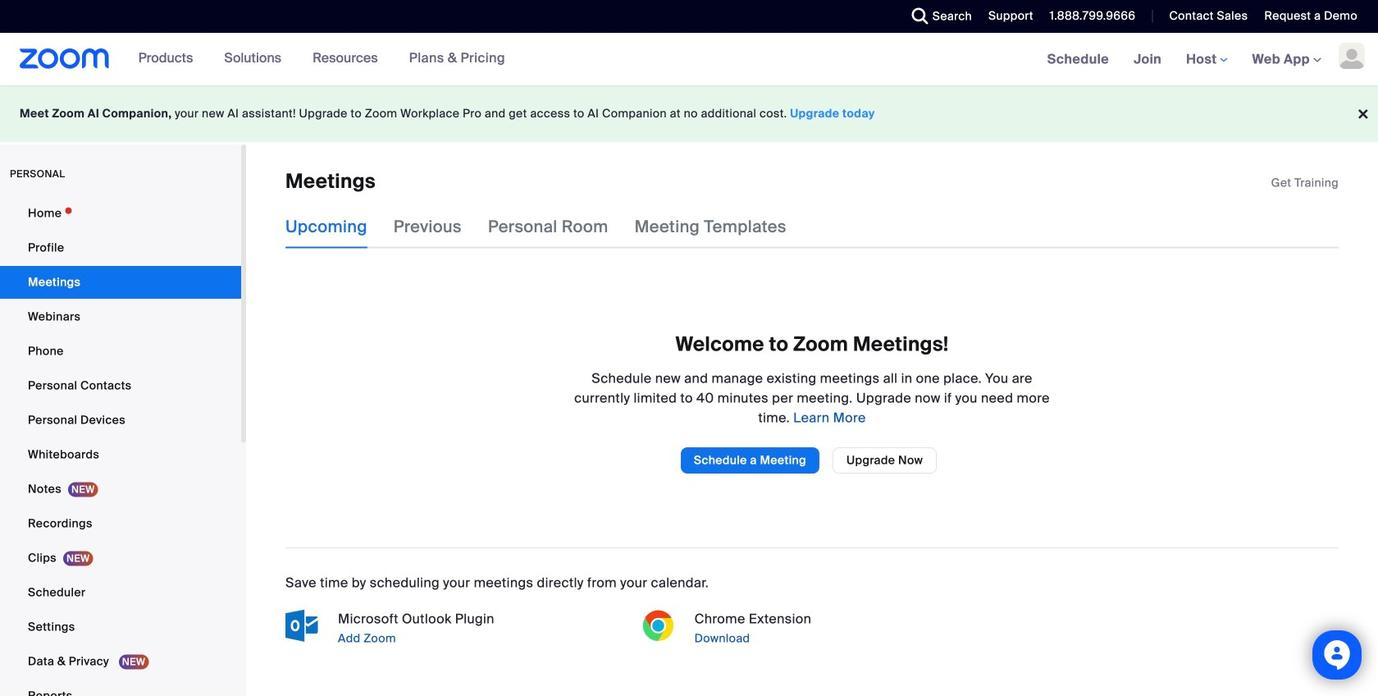 Task type: describe. For each thing, give the bounding box(es) containing it.
meetings navigation
[[1036, 33, 1379, 87]]

tabs of meeting tab list
[[286, 206, 813, 248]]



Task type: locate. For each thing, give the bounding box(es) containing it.
banner
[[0, 33, 1379, 87]]

zoom logo image
[[20, 48, 110, 69]]

application
[[1272, 175, 1339, 191]]

profile picture image
[[1339, 43, 1366, 69]]

footer
[[0, 85, 1379, 142]]

product information navigation
[[126, 33, 518, 85]]

personal menu menu
[[0, 197, 241, 696]]



Task type: vqa. For each thing, say whether or not it's contained in the screenshot.
"Warning" icon
no



